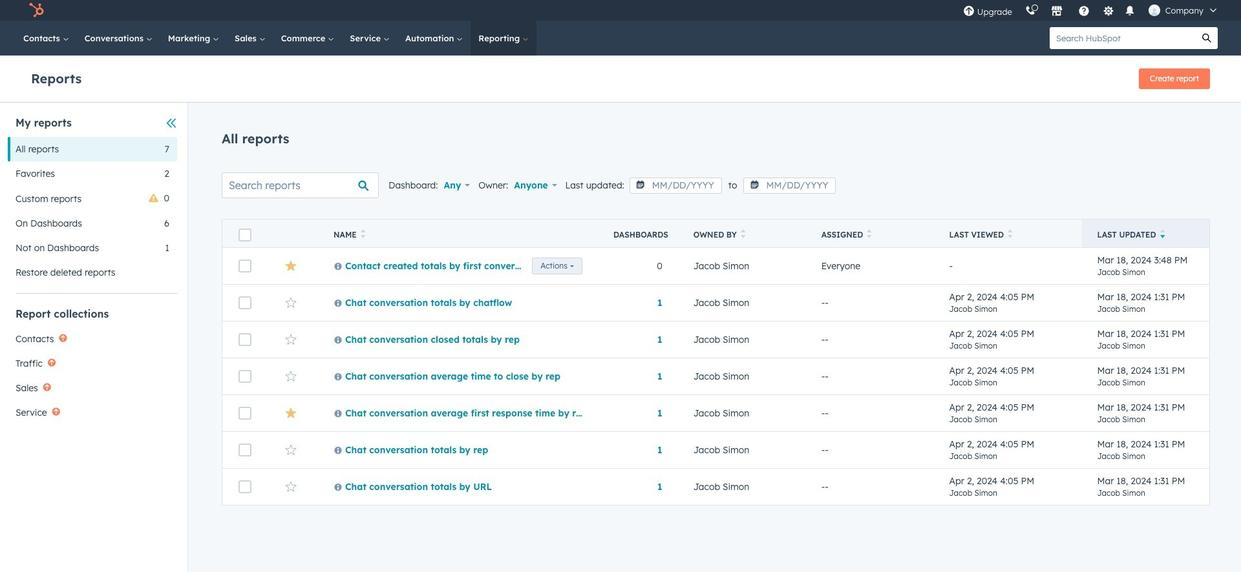 Task type: vqa. For each thing, say whether or not it's contained in the screenshot.
1st Press to sort. image from the right
yes



Task type: describe. For each thing, give the bounding box(es) containing it.
4 press to sort. element from the left
[[1008, 230, 1013, 241]]

MM/DD/YYYY text field
[[744, 178, 836, 194]]

report collections element
[[8, 307, 177, 426]]

Search reports search field
[[222, 173, 379, 199]]

press to sort. image for 3rd press to sort. element from right
[[741, 230, 746, 239]]

press to sort. image for first press to sort. element from the left
[[361, 230, 366, 239]]

2 press to sort. element from the left
[[741, 230, 746, 241]]

1 press to sort. element from the left
[[361, 230, 366, 241]]

report filters element
[[8, 116, 177, 285]]

press to sort. image for second press to sort. element from right
[[867, 230, 872, 239]]

descending sort. press to sort ascending. image
[[1161, 230, 1165, 239]]



Task type: locate. For each thing, give the bounding box(es) containing it.
1 horizontal spatial press to sort. image
[[1008, 230, 1013, 239]]

1 press to sort. image from the left
[[361, 230, 366, 239]]

2 press to sort. image from the left
[[867, 230, 872, 239]]

press to sort. image
[[741, 230, 746, 239], [867, 230, 872, 239]]

menu
[[957, 0, 1226, 21]]

marketplaces image
[[1051, 6, 1063, 17]]

1 press to sort. image from the left
[[741, 230, 746, 239]]

MM/DD/YYYY text field
[[630, 178, 722, 194]]

3 press to sort. element from the left
[[867, 230, 872, 241]]

press to sort. image
[[361, 230, 366, 239], [1008, 230, 1013, 239]]

2 press to sort. image from the left
[[1008, 230, 1013, 239]]

banner
[[31, 65, 1211, 89]]

descending sort. press to sort ascending. element
[[1161, 230, 1165, 241]]

press to sort. element
[[361, 230, 366, 241], [741, 230, 746, 241], [867, 230, 872, 241], [1008, 230, 1013, 241]]

1 horizontal spatial press to sort. image
[[867, 230, 872, 239]]

press to sort. image for fourth press to sort. element
[[1008, 230, 1013, 239]]

jacob simon image
[[1149, 5, 1161, 16]]

0 horizontal spatial press to sort. image
[[741, 230, 746, 239]]

Search HubSpot search field
[[1050, 27, 1196, 49]]

0 horizontal spatial press to sort. image
[[361, 230, 366, 239]]



